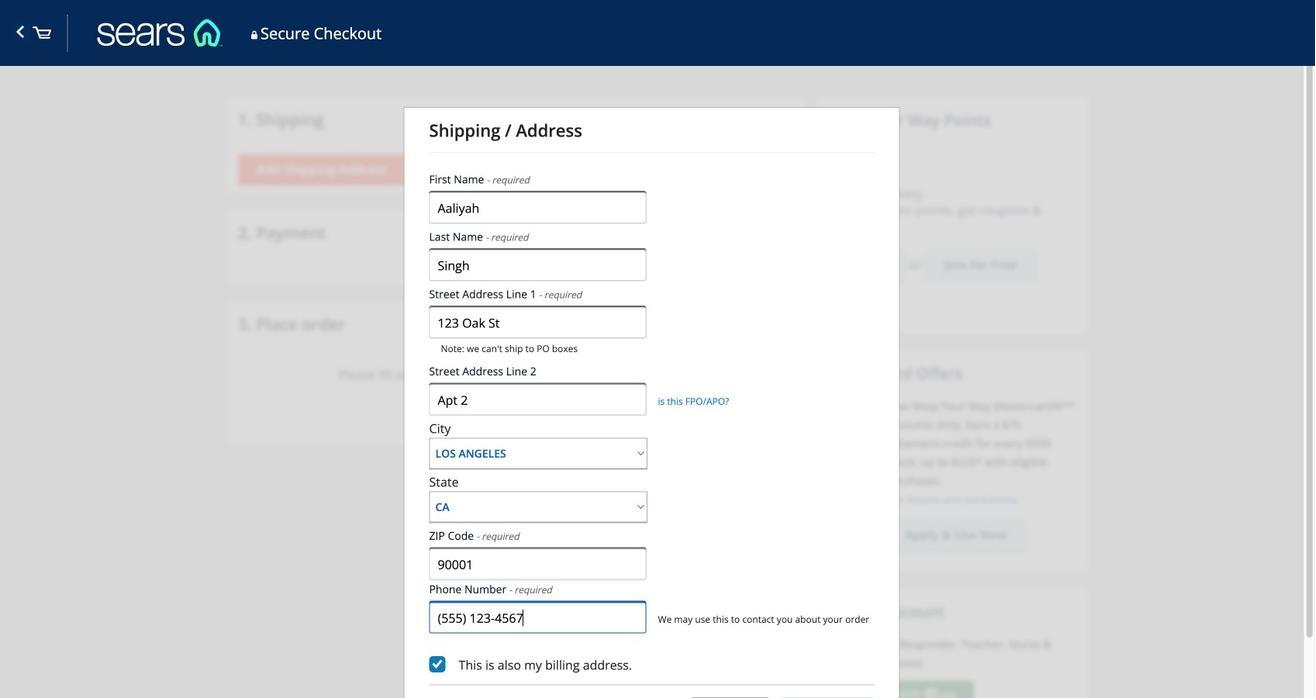 Task type: vqa. For each thing, say whether or not it's contained in the screenshot.
'Sears' image
yes



Task type: locate. For each thing, give the bounding box(es) containing it.
sears image
[[33, 26, 51, 49]]

None checkbox
[[429, 656, 446, 673]]

None text field
[[429, 250, 647, 281], [429, 384, 647, 415], [429, 250, 647, 281], [429, 384, 647, 415]]

None telephone field
[[429, 549, 647, 580], [429, 602, 647, 633], [429, 549, 647, 580], [429, 602, 647, 633]]

document
[[404, 107, 1316, 698]]

None text field
[[429, 192, 647, 223], [429, 307, 647, 338], [429, 192, 647, 223], [429, 307, 647, 338]]



